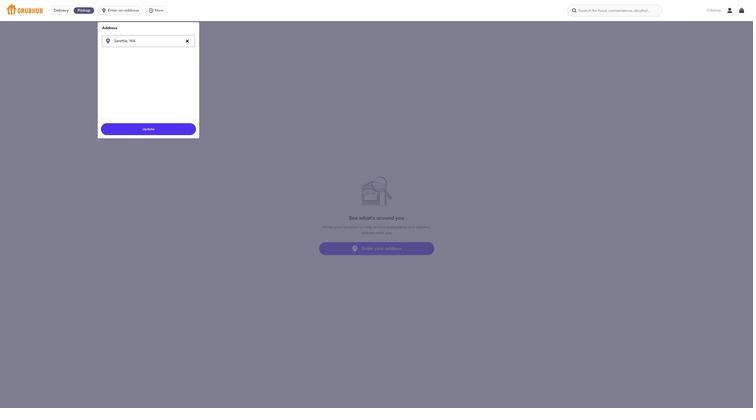 Task type: locate. For each thing, give the bounding box(es) containing it.
address for enter an address
[[124, 8, 139, 13]]

address
[[102, 26, 117, 30]]

0 horizontal spatial you
[[385, 231, 392, 235]]

find
[[378, 225, 385, 230]]

catering button
[[703, 4, 725, 17]]

0 vertical spatial enter
[[108, 8, 118, 13]]

1 vertical spatial your
[[374, 246, 384, 251]]

0 horizontal spatial address
[[124, 8, 139, 13]]

enter
[[108, 8, 118, 13], [362, 246, 373, 251]]

now
[[155, 8, 163, 13]]

you right near
[[385, 231, 392, 235]]

address inside enter an address button
[[124, 8, 139, 13]]

position icon image
[[351, 245, 359, 253]]

share your location to help us find restaurants and delivery options near you
[[323, 225, 430, 235]]

an
[[118, 8, 123, 13]]

you
[[395, 215, 404, 222], [385, 231, 392, 235]]

you up restaurants
[[395, 215, 404, 222]]

0 horizontal spatial your
[[335, 225, 343, 230]]

0 vertical spatial you
[[395, 215, 404, 222]]

address for enter your address
[[385, 246, 402, 251]]

enter your address
[[362, 246, 402, 251]]

address
[[124, 8, 139, 13], [385, 246, 402, 251]]

your
[[335, 225, 343, 230], [374, 246, 384, 251]]

enter your address button
[[319, 243, 434, 256]]

1 horizontal spatial you
[[395, 215, 404, 222]]

what's
[[359, 215, 375, 222]]

svg image
[[739, 7, 745, 14], [148, 8, 154, 13], [572, 8, 577, 13], [105, 38, 111, 44], [185, 39, 190, 43]]

your right share
[[335, 225, 343, 230]]

your inside button
[[374, 246, 384, 251]]

1 horizontal spatial enter
[[362, 246, 373, 251]]

now button
[[145, 6, 169, 15]]

1 horizontal spatial address
[[385, 246, 402, 251]]

1 vertical spatial address
[[385, 246, 402, 251]]

Enter an address search field
[[102, 35, 195, 47]]

your for share
[[335, 225, 343, 230]]

address inside enter your address button
[[385, 246, 402, 251]]

enter left an
[[108, 8, 118, 13]]

1 vertical spatial you
[[385, 231, 392, 235]]

address right an
[[124, 8, 139, 13]]

0 vertical spatial address
[[124, 8, 139, 13]]

location
[[343, 225, 359, 230]]

1 horizontal spatial your
[[374, 246, 384, 251]]

0 horizontal spatial enter
[[108, 8, 118, 13]]

your down near
[[374, 246, 384, 251]]

delivery button
[[50, 6, 73, 15]]

enter right position icon
[[362, 246, 373, 251]]

see what's around you
[[349, 215, 404, 222]]

your inside share your location to help us find restaurants and delivery options near you
[[335, 225, 343, 230]]

1 vertical spatial enter
[[362, 246, 373, 251]]

update
[[142, 127, 155, 131]]

0 vertical spatial your
[[335, 225, 343, 230]]

enter inside 'main navigation' navigation
[[108, 8, 118, 13]]

share
[[323, 225, 334, 230]]

address down restaurants
[[385, 246, 402, 251]]



Task type: describe. For each thing, give the bounding box(es) containing it.
update button
[[101, 123, 196, 135]]

help
[[364, 225, 372, 230]]

svg image inside now button
[[148, 8, 154, 13]]

delivery
[[54, 8, 69, 13]]

enter for enter an address
[[108, 8, 118, 13]]

main navigation navigation
[[0, 0, 753, 409]]

pickup
[[78, 8, 90, 13]]

us
[[373, 225, 377, 230]]

svg image
[[101, 8, 107, 13]]

enter an address button
[[98, 6, 145, 15]]

and
[[408, 225, 415, 230]]

delivery
[[416, 225, 430, 230]]

enter for enter your address
[[362, 246, 373, 251]]

pickup button
[[73, 6, 95, 15]]

see
[[349, 215, 358, 222]]

restaurants
[[386, 225, 407, 230]]

to
[[359, 225, 363, 230]]

you inside share your location to help us find restaurants and delivery options near you
[[385, 231, 392, 235]]

options
[[361, 231, 375, 235]]

catering
[[707, 8, 721, 12]]

enter an address
[[108, 8, 139, 13]]

your for enter
[[374, 246, 384, 251]]

around
[[377, 215, 394, 222]]

near
[[376, 231, 384, 235]]



Task type: vqa. For each thing, say whether or not it's contained in the screenshot.
BREAKFAST - BAGEL SANDWICHES tab Breakfast
no



